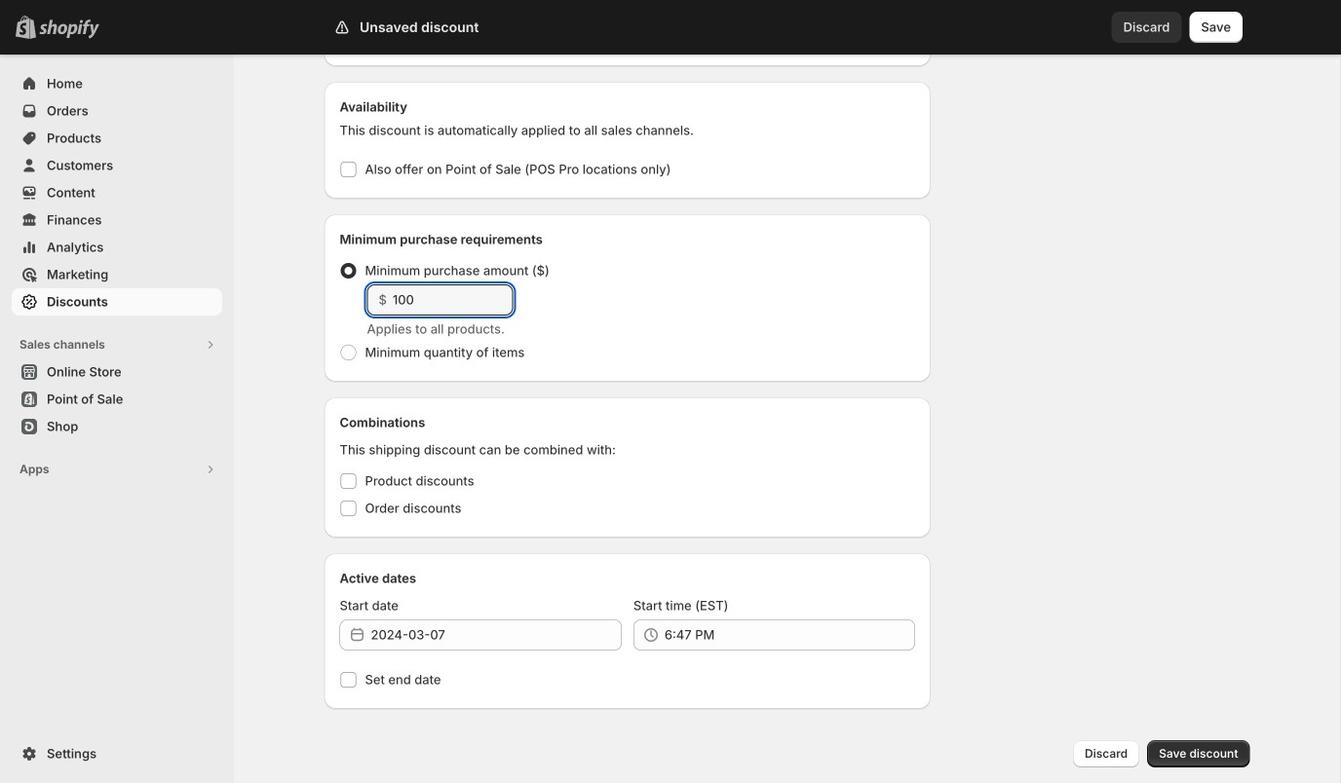 Task type: vqa. For each thing, say whether or not it's contained in the screenshot.
the Vendor button
no



Task type: describe. For each thing, give the bounding box(es) containing it.
shopify image
[[39, 19, 99, 39]]

YYYY-MM-DD text field
[[371, 620, 622, 651]]

Enter time text field
[[665, 620, 915, 651]]



Task type: locate. For each thing, give the bounding box(es) containing it.
0.00 text field
[[393, 285, 513, 316]]



